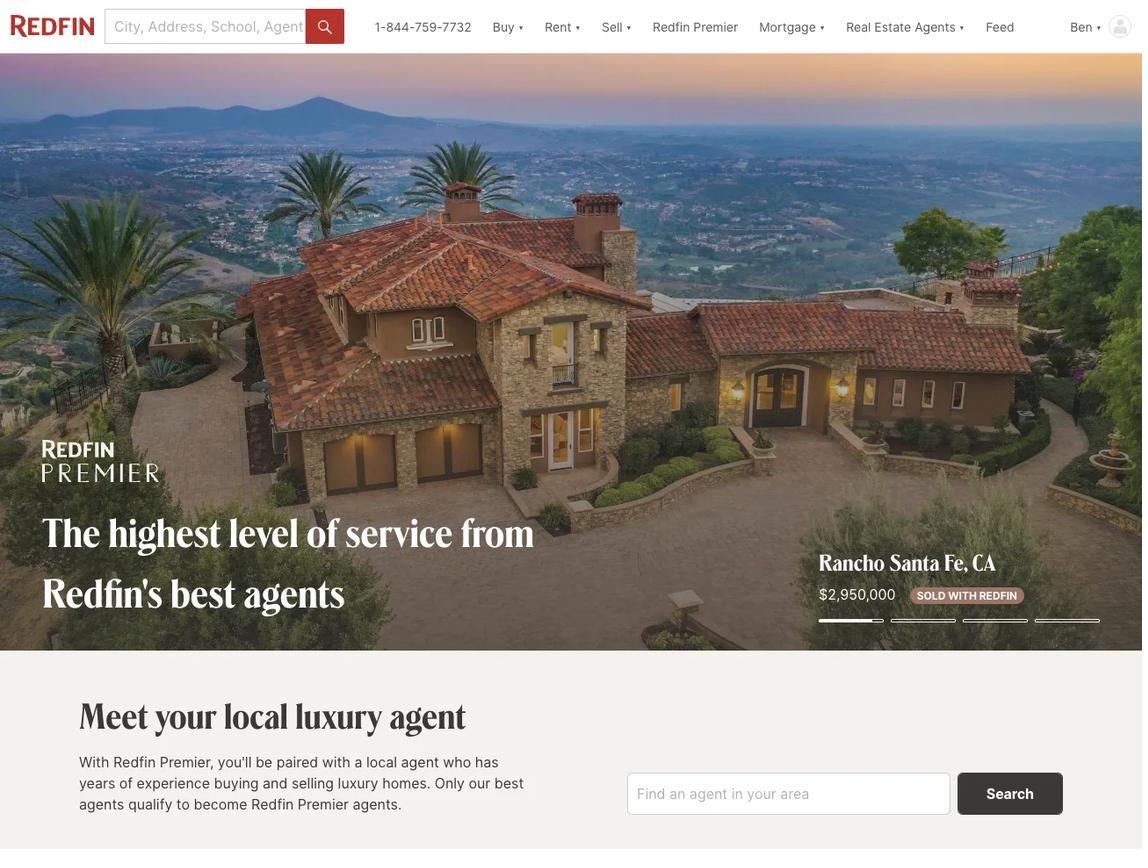 Task type: locate. For each thing, give the bounding box(es) containing it.
agent inside with redfin premier, you'll be paired with a local agent who has years of experience buying and selling luxury homes. only our best agents qualify to become redfin premier agents.
[[401, 754, 439, 772]]

real estate agents ▾
[[847, 19, 965, 34]]

agents
[[244, 567, 345, 619], [79, 796, 124, 814]]

santa
[[890, 548, 940, 577]]

agent up who
[[389, 693, 466, 738]]

meet your local luxury agent
[[79, 693, 466, 738]]

search
[[987, 786, 1034, 803]]

rent
[[545, 19, 572, 34]]

agent up homes. in the left bottom of the page
[[401, 754, 439, 772]]

▾ right sell
[[626, 19, 632, 34]]

▾ right mortgage
[[820, 19, 825, 34]]

be
[[256, 754, 273, 772]]

2 ▾ from the left
[[575, 19, 581, 34]]

years
[[79, 775, 115, 793]]

0 vertical spatial premier
[[694, 19, 738, 34]]

1 vertical spatial luxury
[[338, 775, 379, 793]]

agents inside the highest level of service from redfin's best agents
[[244, 567, 345, 619]]

agents.
[[353, 796, 402, 814]]

0 vertical spatial of
[[307, 506, 338, 558]]

service
[[346, 506, 453, 558]]

best down highest
[[171, 567, 236, 619]]

local up be
[[224, 693, 288, 738]]

real estate agents ▾ link
[[847, 0, 965, 53]]

▾ right agents
[[959, 19, 965, 34]]

buy ▾ button
[[482, 0, 535, 53]]

0 horizontal spatial premier
[[298, 796, 349, 814]]

sold with redfin
[[917, 590, 1018, 603]]

agents down "level"
[[244, 567, 345, 619]]

with
[[948, 590, 977, 603]]

1 horizontal spatial agents
[[244, 567, 345, 619]]

experience
[[137, 775, 210, 793]]

agents
[[915, 19, 956, 34]]

▾
[[518, 19, 524, 34], [575, 19, 581, 34], [626, 19, 632, 34], [820, 19, 825, 34], [959, 19, 965, 34], [1096, 19, 1102, 34]]

highest
[[109, 506, 221, 558]]

0 horizontal spatial redfin
[[113, 754, 156, 772]]

0 vertical spatial best
[[171, 567, 236, 619]]

5 ▾ from the left
[[959, 19, 965, 34]]

1 vertical spatial local
[[366, 754, 397, 772]]

sell
[[602, 19, 623, 34]]

local right 'a'
[[366, 754, 397, 772]]

1 vertical spatial of
[[119, 775, 133, 793]]

rancho santa fe, ca
[[819, 548, 996, 577]]

1 vertical spatial redfin
[[113, 754, 156, 772]]

of right "level"
[[307, 506, 338, 558]]

redfin right sell ▾ button on the right top
[[653, 19, 690, 34]]

0 horizontal spatial of
[[119, 775, 133, 793]]

redfin right with
[[113, 754, 156, 772]]

premier logo image
[[42, 440, 159, 482]]

1 horizontal spatial premier
[[694, 19, 738, 34]]

1 horizontal spatial local
[[366, 754, 397, 772]]

fe,
[[944, 548, 968, 577]]

agents inside with redfin premier, you'll be paired with a local agent who has years of experience buying and selling luxury homes. only our best agents qualify to become redfin premier agents.
[[79, 796, 124, 814]]

1 vertical spatial agents
[[79, 796, 124, 814]]

best
[[171, 567, 236, 619], [495, 775, 524, 793]]

local inside with redfin premier, you'll be paired with a local agent who has years of experience buying and selling luxury homes. only our best agents qualify to become redfin premier agents.
[[366, 754, 397, 772]]

0 horizontal spatial best
[[171, 567, 236, 619]]

luxury
[[296, 693, 382, 738], [338, 775, 379, 793]]

luxury down 'a'
[[338, 775, 379, 793]]

4 ▾ from the left
[[820, 19, 825, 34]]

ca
[[973, 548, 996, 577]]

sell ▾ button
[[591, 0, 643, 53]]

has
[[475, 754, 499, 772]]

▾ right ben
[[1096, 19, 1102, 34]]

mortgage ▾ button
[[749, 0, 836, 53]]

buy ▾ button
[[493, 0, 524, 53]]

redfin
[[653, 19, 690, 34], [113, 754, 156, 772], [251, 796, 294, 814]]

1 horizontal spatial best
[[495, 775, 524, 793]]

of
[[307, 506, 338, 558], [119, 775, 133, 793]]

▾ right rent
[[575, 19, 581, 34]]

agent
[[389, 693, 466, 738], [401, 754, 439, 772]]

$2,950,000
[[819, 586, 896, 604]]

premier left mortgage
[[694, 19, 738, 34]]

sold
[[917, 590, 946, 603]]

a
[[355, 754, 363, 772]]

redfin down and
[[251, 796, 294, 814]]

agents down years
[[79, 796, 124, 814]]

844-
[[386, 19, 415, 34]]

1 vertical spatial premier
[[298, 796, 349, 814]]

mortgage ▾
[[759, 19, 825, 34]]

redfin
[[980, 590, 1018, 603]]

redfin's
[[42, 567, 163, 619]]

premier
[[694, 19, 738, 34], [298, 796, 349, 814]]

from
[[461, 506, 534, 558]]

1-844-759-7732
[[375, 19, 472, 34]]

meet
[[79, 693, 148, 738]]

1 vertical spatial agent
[[401, 754, 439, 772]]

1 vertical spatial best
[[495, 775, 524, 793]]

local
[[224, 693, 288, 738], [366, 754, 397, 772]]

▾ right buy
[[518, 19, 524, 34]]

0 vertical spatial agents
[[244, 567, 345, 619]]

1 ▾ from the left
[[518, 19, 524, 34]]

best right our
[[495, 775, 524, 793]]

buy
[[493, 19, 515, 34]]

paired
[[277, 754, 318, 772]]

premier down selling
[[298, 796, 349, 814]]

6 ▾ from the left
[[1096, 19, 1102, 34]]

luxury up with
[[296, 693, 382, 738]]

1 horizontal spatial of
[[307, 506, 338, 558]]

real estate agents ▾ button
[[836, 0, 976, 53]]

estate
[[875, 19, 912, 34]]

0 horizontal spatial local
[[224, 693, 288, 738]]

0 vertical spatial agent
[[389, 693, 466, 738]]

0 horizontal spatial agents
[[79, 796, 124, 814]]

3 ▾ from the left
[[626, 19, 632, 34]]

2 horizontal spatial redfin
[[653, 19, 690, 34]]

0 vertical spatial redfin
[[653, 19, 690, 34]]

of right years
[[119, 775, 133, 793]]

redfin inside 'button'
[[653, 19, 690, 34]]

1 horizontal spatial redfin
[[251, 796, 294, 814]]

your
[[155, 693, 217, 738]]



Task type: vqa. For each thing, say whether or not it's contained in the screenshot.
search input icon
no



Task type: describe. For each thing, give the bounding box(es) containing it.
▾ for sell ▾
[[626, 19, 632, 34]]

level
[[229, 506, 299, 558]]

of inside the highest level of service from redfin's best agents
[[307, 506, 338, 558]]

selling
[[292, 775, 334, 793]]

▾ for buy ▾
[[518, 19, 524, 34]]

2 vertical spatial redfin
[[251, 796, 294, 814]]

to
[[176, 796, 190, 814]]

premier inside 'button'
[[694, 19, 738, 34]]

qualify
[[128, 796, 173, 814]]

premier,
[[160, 754, 214, 772]]

rent ▾
[[545, 19, 581, 34]]

ben
[[1071, 19, 1093, 34]]

premier inside with redfin premier, you'll be paired with a local agent who has years of experience buying and selling luxury homes. only our best agents qualify to become redfin premier agents.
[[298, 796, 349, 814]]

0 vertical spatial local
[[224, 693, 288, 738]]

759-
[[415, 19, 442, 34]]

luxury inside with redfin premier, you'll be paired with a local agent who has years of experience buying and selling luxury homes. only our best agents qualify to become redfin premier agents.
[[338, 775, 379, 793]]

with redfin premier, you'll be paired with a local agent who has years of experience buying and selling luxury homes. only our best agents qualify to become redfin premier agents.
[[79, 754, 524, 814]]

our
[[469, 775, 491, 793]]

only
[[435, 775, 465, 793]]

with
[[79, 754, 109, 772]]

search button
[[958, 774, 1063, 816]]

submit search image
[[318, 20, 332, 34]]

redfin premier button
[[643, 0, 749, 53]]

homes.
[[383, 775, 431, 793]]

mortgage
[[759, 19, 816, 34]]

1-844-759-7732 link
[[375, 19, 472, 34]]

with
[[322, 754, 351, 772]]

rent ▾ button
[[545, 0, 581, 53]]

Find an agent in your area search field
[[628, 774, 951, 816]]

the
[[42, 506, 101, 558]]

buy ▾
[[493, 19, 524, 34]]

sell ▾
[[602, 19, 632, 34]]

▾ for ben ▾
[[1096, 19, 1102, 34]]

City, Address, School, Agent, ZIP search field
[[105, 9, 306, 44]]

you'll
[[218, 754, 252, 772]]

become
[[194, 796, 247, 814]]

7732
[[442, 19, 472, 34]]

0 vertical spatial luxury
[[296, 693, 382, 738]]

▾ for rent ▾
[[575, 19, 581, 34]]

buying
[[214, 775, 259, 793]]

feed
[[986, 19, 1015, 34]]

redfin premier
[[653, 19, 738, 34]]

1-
[[375, 19, 386, 34]]

rent ▾ button
[[535, 0, 591, 53]]

feed button
[[976, 0, 1060, 53]]

▾ for mortgage ▾
[[820, 19, 825, 34]]

and
[[263, 775, 288, 793]]

best inside the highest level of service from redfin's best agents
[[171, 567, 236, 619]]

best inside with redfin premier, you'll be paired with a local agent who has years of experience buying and selling luxury homes. only our best agents qualify to become redfin premier agents.
[[495, 775, 524, 793]]

who
[[443, 754, 471, 772]]

ben ▾
[[1071, 19, 1102, 34]]

real
[[847, 19, 871, 34]]

rancho
[[819, 548, 885, 577]]

the highest level of service from redfin's best agents
[[42, 506, 534, 619]]

of inside with redfin premier, you'll be paired with a local agent who has years of experience buying and selling luxury homes. only our best agents qualify to become redfin premier agents.
[[119, 775, 133, 793]]

sell ▾ button
[[602, 0, 632, 53]]

mortgage ▾ button
[[759, 0, 825, 53]]



